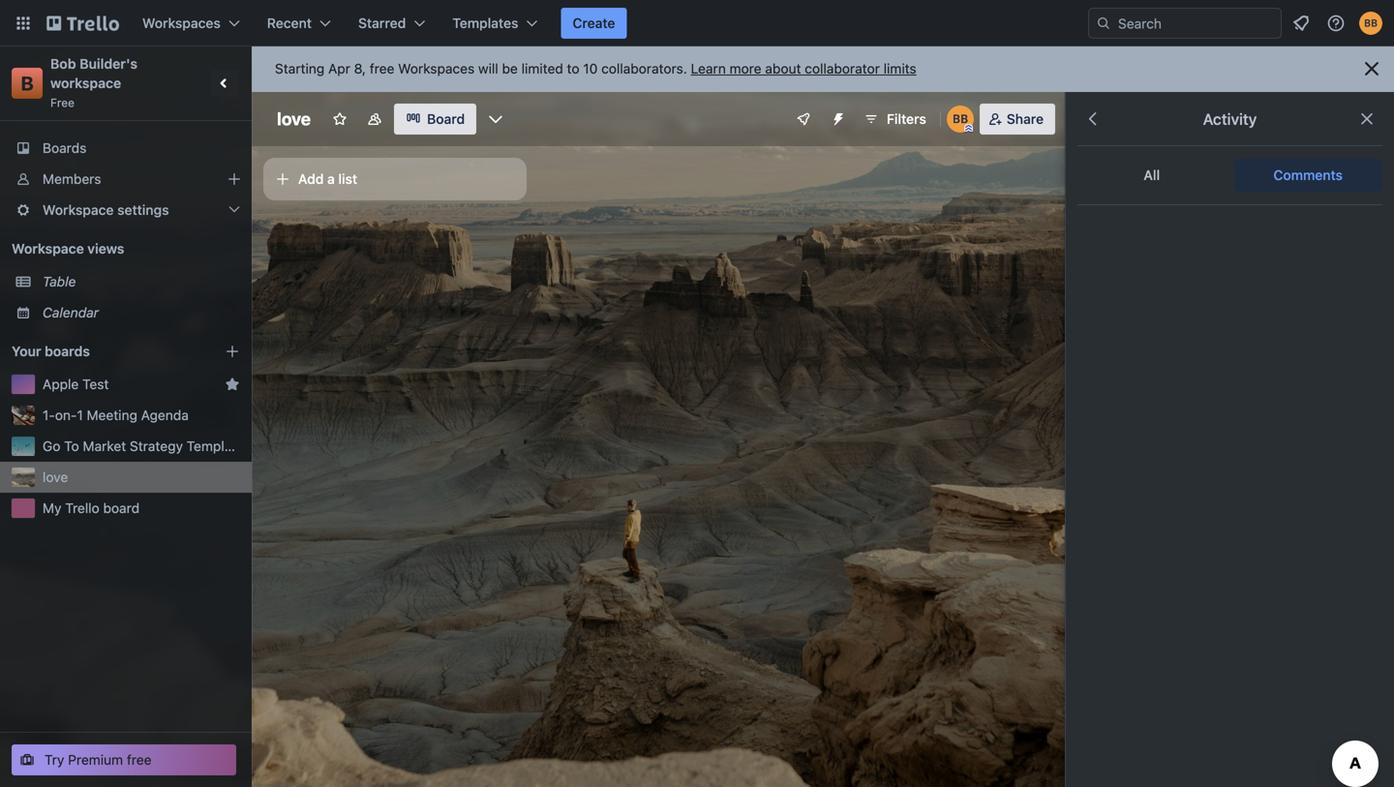Task type: locate. For each thing, give the bounding box(es) containing it.
market
[[83, 438, 126, 454]]

learn
[[691, 61, 726, 76]]

8,
[[354, 61, 366, 76]]

create
[[573, 15, 615, 31]]

members
[[43, 171, 101, 187]]

1 vertical spatial love
[[43, 469, 68, 485]]

bob builder's workspace link
[[50, 56, 141, 91]]

1 vertical spatial workspace
[[12, 241, 84, 257]]

bob builder (bobbuilder40) image right filters
[[947, 106, 974, 133]]

bob builder (bobbuilder40) image
[[1359, 12, 1382, 35], [947, 106, 974, 133]]

strategy
[[130, 438, 183, 454]]

your boards
[[12, 343, 90, 359]]

star or unstar board image
[[332, 111, 348, 127]]

0 notifications image
[[1290, 12, 1313, 35]]

limits
[[884, 61, 917, 76]]

try
[[45, 752, 64, 768]]

recent
[[267, 15, 312, 31]]

workspace
[[50, 75, 121, 91]]

0 vertical spatial workspaces
[[142, 15, 221, 31]]

apple test
[[43, 376, 109, 392]]

workspaces up 'board' link
[[398, 61, 475, 76]]

starred
[[358, 15, 406, 31]]

free right premium at the left bottom of page
[[127, 752, 152, 768]]

0 vertical spatial bob builder (bobbuilder40) image
[[1359, 12, 1382, 35]]

love
[[277, 108, 311, 129], [43, 469, 68, 485]]

free
[[370, 61, 394, 76], [127, 752, 152, 768]]

Search field
[[1111, 9, 1281, 38]]

1-on-1 meeting agenda
[[43, 407, 189, 423]]

1-on-1 meeting agenda link
[[43, 406, 240, 425]]

to
[[567, 61, 579, 76]]

workspace navigation collapse icon image
[[211, 70, 238, 97]]

bob builder (bobbuilder40) image right the open information menu icon
[[1359, 12, 1382, 35]]

love up my
[[43, 469, 68, 485]]

builder's
[[80, 56, 138, 72]]

workspace down members
[[43, 202, 114, 218]]

love left star or unstar board image
[[277, 108, 311, 129]]

free
[[50, 96, 75, 109]]

workspace views
[[12, 241, 124, 257]]

your boards with 5 items element
[[12, 340, 196, 363]]

bob builder (bobbuilder40) image inside the primary element
[[1359, 12, 1382, 35]]

0 vertical spatial workspace
[[43, 202, 114, 218]]

workspace up table
[[12, 241, 84, 257]]

workspace
[[43, 202, 114, 218], [12, 241, 84, 257]]

add
[[298, 171, 324, 187]]

meeting
[[87, 407, 137, 423]]

apple test link
[[43, 375, 217, 394]]

starting apr 8, free workspaces will be limited to 10 collaborators. learn more about collaborator limits
[[275, 61, 917, 76]]

workspaces up workspace navigation collapse icon
[[142, 15, 221, 31]]

this member is an admin of this board. image
[[964, 124, 973, 133]]

0 vertical spatial free
[[370, 61, 394, 76]]

my trello board
[[43, 500, 140, 516]]

1
[[77, 407, 83, 423]]

starred icon image
[[225, 377, 240, 392]]

workspace inside dropdown button
[[43, 202, 114, 218]]

more
[[730, 61, 762, 76]]

templates button
[[441, 8, 549, 39]]

0 horizontal spatial free
[[127, 752, 152, 768]]

0 horizontal spatial workspaces
[[142, 15, 221, 31]]

workspaces
[[142, 15, 221, 31], [398, 61, 475, 76]]

will
[[478, 61, 498, 76]]

0 vertical spatial love
[[277, 108, 311, 129]]

1 horizontal spatial love
[[277, 108, 311, 129]]

10
[[583, 61, 598, 76]]

workspaces button
[[131, 8, 252, 39]]

open information menu image
[[1326, 14, 1346, 33]]

free right 8,
[[370, 61, 394, 76]]

your
[[12, 343, 41, 359]]

trello
[[65, 500, 99, 516]]

views
[[87, 241, 124, 257]]

about
[[765, 61, 801, 76]]

apr
[[328, 61, 350, 76]]

1-
[[43, 407, 55, 423]]

all
[[1144, 167, 1160, 183]]

1 vertical spatial free
[[127, 752, 152, 768]]

workspaces inside popup button
[[142, 15, 221, 31]]

1 horizontal spatial bob builder (bobbuilder40) image
[[1359, 12, 1382, 35]]

board
[[427, 111, 465, 127]]

0 horizontal spatial bob builder (bobbuilder40) image
[[947, 106, 974, 133]]

board link
[[394, 104, 476, 135]]

b link
[[12, 68, 43, 99]]

primary element
[[0, 0, 1394, 46]]

1 horizontal spatial workspaces
[[398, 61, 475, 76]]

0 horizontal spatial love
[[43, 469, 68, 485]]

board
[[103, 500, 140, 516]]

go to market strategy template link
[[43, 437, 244, 456]]

premium
[[68, 752, 123, 768]]

love link
[[43, 468, 240, 487]]

workspace visible image
[[367, 111, 382, 127]]



Task type: vqa. For each thing, say whether or not it's contained in the screenshot.
Tara Schultz's workspace link
no



Task type: describe. For each thing, give the bounding box(es) containing it.
free inside try premium free button
[[127, 752, 152, 768]]

list
[[338, 171, 357, 187]]

agenda
[[141, 407, 189, 423]]

settings
[[117, 202, 169, 218]]

template
[[187, 438, 244, 454]]

boards
[[43, 140, 87, 156]]

back to home image
[[46, 8, 119, 39]]

go
[[43, 438, 60, 454]]

add a list
[[298, 171, 357, 187]]

my
[[43, 500, 62, 516]]

1 horizontal spatial free
[[370, 61, 394, 76]]

filters button
[[858, 104, 932, 135]]

boards
[[45, 343, 90, 359]]

members link
[[0, 164, 252, 195]]

boards link
[[0, 133, 252, 164]]

try premium free
[[45, 752, 152, 768]]

comments
[[1274, 167, 1343, 183]]

workspace settings
[[43, 202, 169, 218]]

add board image
[[225, 344, 240, 359]]

be
[[502, 61, 518, 76]]

workspace settings button
[[0, 195, 252, 226]]

add a list button
[[263, 158, 527, 200]]

workspace for workspace views
[[12, 241, 84, 257]]

bob builder's workspace free
[[50, 56, 141, 109]]

templates
[[452, 15, 518, 31]]

collaborator
[[805, 61, 880, 76]]

1 vertical spatial workspaces
[[398, 61, 475, 76]]

love inside text box
[[277, 108, 311, 129]]

all link
[[1078, 158, 1226, 193]]

activity
[[1203, 110, 1257, 128]]

a
[[327, 171, 335, 187]]

my trello board link
[[43, 499, 240, 518]]

customize views image
[[486, 109, 506, 129]]

comments link
[[1234, 158, 1382, 193]]

create button
[[561, 8, 627, 39]]

limited
[[521, 61, 563, 76]]

to
[[64, 438, 79, 454]]

workspace for workspace settings
[[43, 202, 114, 218]]

go to market strategy template
[[43, 438, 244, 454]]

test
[[82, 376, 109, 392]]

collaborators.
[[601, 61, 687, 76]]

on-
[[55, 407, 77, 423]]

starting
[[275, 61, 325, 76]]

apple
[[43, 376, 79, 392]]

starred button
[[347, 8, 437, 39]]

learn more about collaborator limits link
[[691, 61, 917, 76]]

bob
[[50, 56, 76, 72]]

search image
[[1096, 15, 1111, 31]]

b
[[21, 72, 33, 94]]

power ups image
[[796, 111, 811, 127]]

1 vertical spatial bob builder (bobbuilder40) image
[[947, 106, 974, 133]]

automation image
[[823, 104, 850, 131]]

calendar link
[[43, 303, 240, 322]]

table
[[43, 273, 76, 289]]

recent button
[[255, 8, 343, 39]]

share button
[[980, 104, 1055, 135]]

Board name text field
[[267, 104, 321, 135]]

table link
[[43, 272, 240, 291]]

try premium free button
[[12, 744, 236, 775]]

share
[[1007, 111, 1044, 127]]

calendar
[[43, 304, 99, 320]]

filters
[[887, 111, 926, 127]]



